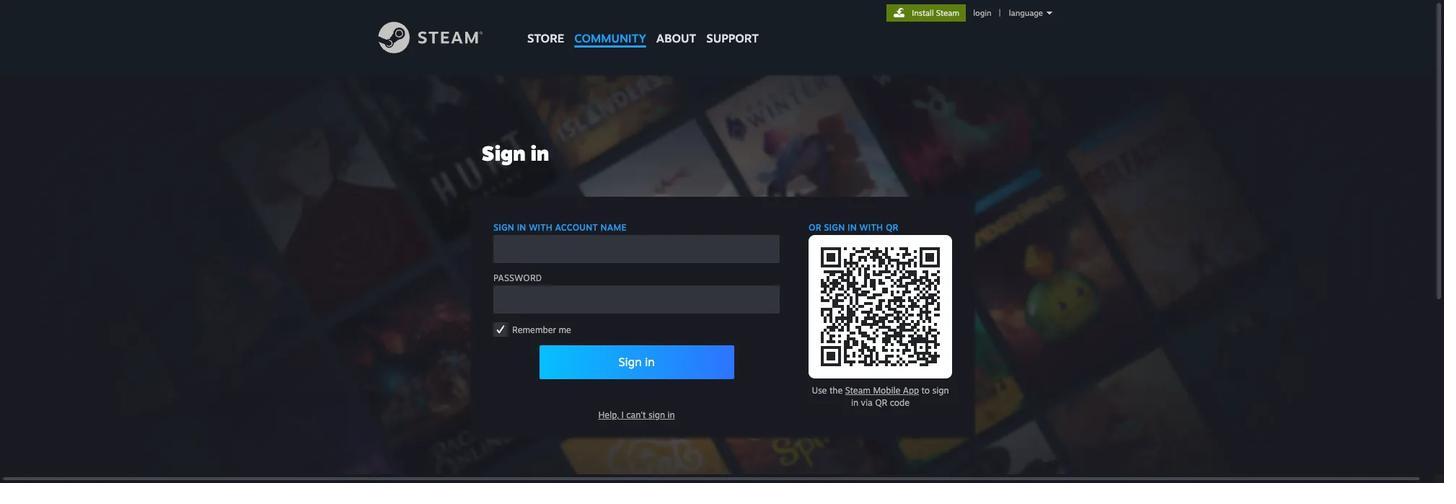 Task type: vqa. For each thing, say whether or not it's contained in the screenshot.
OVERBOARD
no



Task type: locate. For each thing, give the bounding box(es) containing it.
i
[[622, 410, 624, 421]]

remember me
[[512, 324, 572, 335]]

1 vertical spatial sign in
[[619, 355, 655, 370]]

0 horizontal spatial steam
[[846, 385, 871, 396]]

2 vertical spatial sign
[[649, 410, 665, 421]]

0 vertical spatial sign
[[824, 222, 845, 233]]

or sign in with qr
[[809, 222, 899, 233]]

help,
[[599, 410, 619, 421]]

sign right can't
[[649, 410, 665, 421]]

0 horizontal spatial sign in
[[482, 141, 549, 166]]

use
[[812, 385, 827, 396]]

sign right or
[[824, 222, 845, 233]]

sign right 'to'
[[933, 385, 949, 396]]

store
[[528, 31, 565, 45]]

login link
[[971, 8, 995, 18]]

steam
[[937, 8, 960, 18], [846, 385, 871, 396]]

0 horizontal spatial with
[[529, 222, 553, 233]]

1 horizontal spatial steam
[[937, 8, 960, 18]]

2 vertical spatial sign
[[619, 355, 642, 370]]

with right or
[[860, 222, 884, 233]]

community
[[575, 31, 647, 45]]

0 vertical spatial sign in
[[482, 141, 549, 166]]

to sign in via qr code
[[852, 385, 949, 409]]

steam mobile app link
[[846, 377, 920, 405]]

with left account
[[529, 222, 553, 233]]

in
[[531, 141, 549, 166], [517, 222, 527, 233], [848, 222, 857, 233], [645, 355, 655, 370], [852, 398, 859, 409], [668, 410, 675, 421]]

None text field
[[494, 235, 780, 263]]

steam right install
[[937, 8, 960, 18]]

None password field
[[494, 286, 780, 314]]

sign in button
[[539, 346, 734, 380]]

2 horizontal spatial sign
[[933, 385, 949, 396]]

install steam
[[912, 8, 960, 18]]

mobile
[[874, 385, 901, 396]]

in inside "link"
[[668, 410, 675, 421]]

sign
[[482, 141, 526, 166], [494, 222, 515, 233], [619, 355, 642, 370]]

app
[[903, 385, 920, 396]]

with
[[529, 222, 553, 233], [860, 222, 884, 233]]

0 vertical spatial sign
[[482, 141, 526, 166]]

sign for or
[[824, 222, 845, 233]]

sign for to
[[933, 385, 949, 396]]

1 vertical spatial sign
[[933, 385, 949, 396]]

in inside to sign in via qr code
[[852, 398, 859, 409]]

1 horizontal spatial with
[[860, 222, 884, 233]]

about
[[657, 31, 697, 45]]

steam up via
[[846, 385, 871, 396]]

1 vertical spatial qr
[[876, 398, 888, 409]]

0 vertical spatial qr
[[886, 222, 899, 233]]

login
[[974, 8, 992, 18]]

sign in inside button
[[619, 355, 655, 370]]

sign in
[[482, 141, 549, 166], [619, 355, 655, 370]]

qr
[[886, 222, 899, 233], [876, 398, 888, 409]]

can't
[[627, 410, 646, 421]]

the
[[830, 385, 843, 396]]

sign in with account name
[[494, 222, 627, 233]]

to
[[922, 385, 930, 396]]

1 horizontal spatial sign
[[824, 222, 845, 233]]

or
[[809, 222, 822, 233]]

in inside button
[[645, 355, 655, 370]]

via
[[861, 398, 873, 409]]

sign inside to sign in via qr code
[[933, 385, 949, 396]]

store link
[[523, 0, 570, 52]]

qr inside to sign in via qr code
[[876, 398, 888, 409]]

1 with from the left
[[529, 222, 553, 233]]

community link
[[570, 0, 652, 52]]

1 vertical spatial steam
[[846, 385, 871, 396]]

language
[[1010, 8, 1044, 18]]

1 horizontal spatial sign in
[[619, 355, 655, 370]]

sign
[[824, 222, 845, 233], [933, 385, 949, 396], [649, 410, 665, 421]]

0 horizontal spatial sign
[[649, 410, 665, 421]]

password
[[494, 273, 542, 284]]



Task type: describe. For each thing, give the bounding box(es) containing it.
help, i can't sign in link
[[494, 409, 780, 421]]

account
[[555, 222, 598, 233]]

support
[[707, 31, 759, 45]]

name
[[601, 222, 627, 233]]

install steam link
[[887, 4, 966, 22]]

2 with from the left
[[860, 222, 884, 233]]

sign inside the help, i can't sign in "link"
[[649, 410, 665, 421]]

remember
[[512, 324, 556, 335]]

install
[[912, 8, 934, 18]]

use the steam mobile app
[[812, 385, 920, 396]]

qr for via
[[876, 398, 888, 409]]

code
[[890, 398, 910, 409]]

me
[[559, 324, 572, 335]]

help, i can't sign in
[[599, 410, 675, 421]]

0 vertical spatial steam
[[937, 8, 960, 18]]

support link
[[702, 0, 764, 49]]

login | language
[[974, 8, 1044, 18]]

|
[[999, 8, 1001, 18]]

sign inside button
[[619, 355, 642, 370]]

about link
[[652, 0, 702, 49]]

qr for with
[[886, 222, 899, 233]]

1 vertical spatial sign
[[494, 222, 515, 233]]



